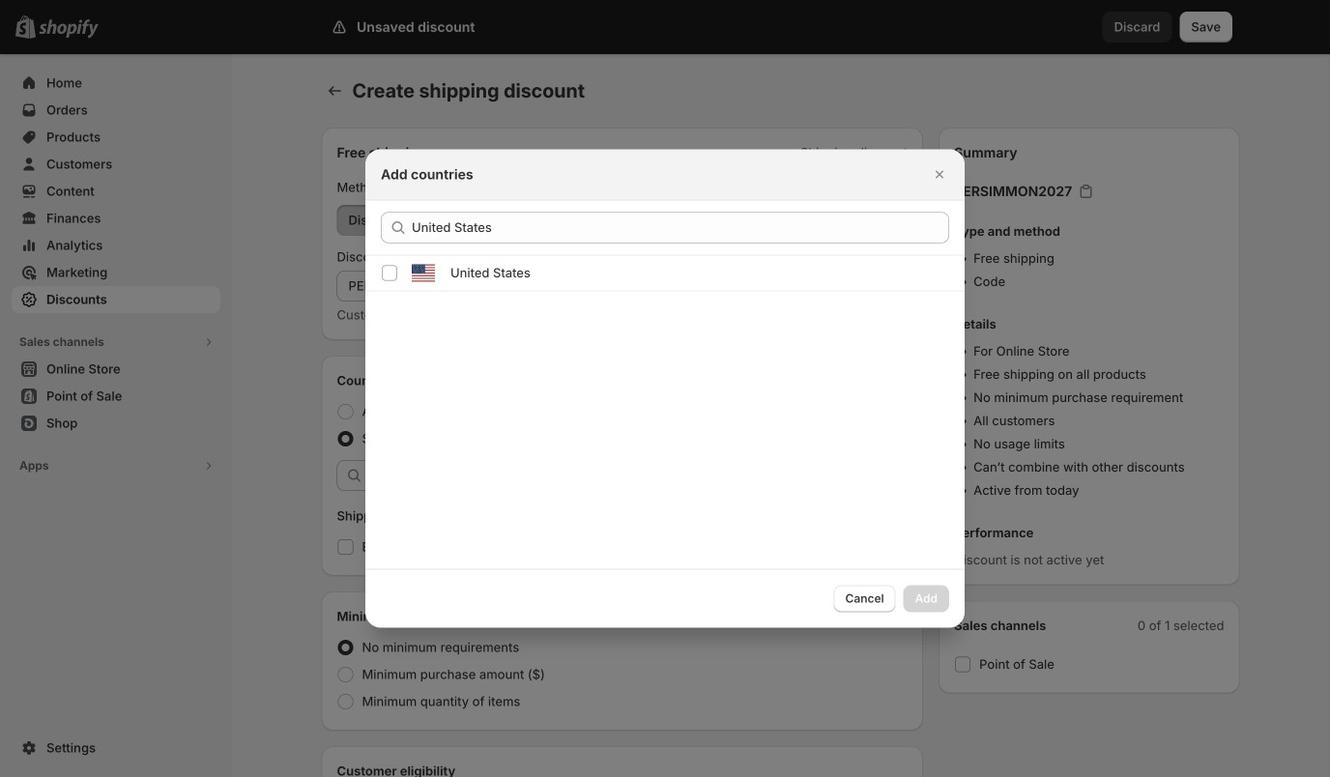 Task type: locate. For each thing, give the bounding box(es) containing it.
shopify image
[[39, 19, 99, 38]]

dialog
[[0, 149, 1331, 628]]

Search countries text field
[[412, 212, 950, 243]]



Task type: vqa. For each thing, say whether or not it's contained in the screenshot.
tooltip
no



